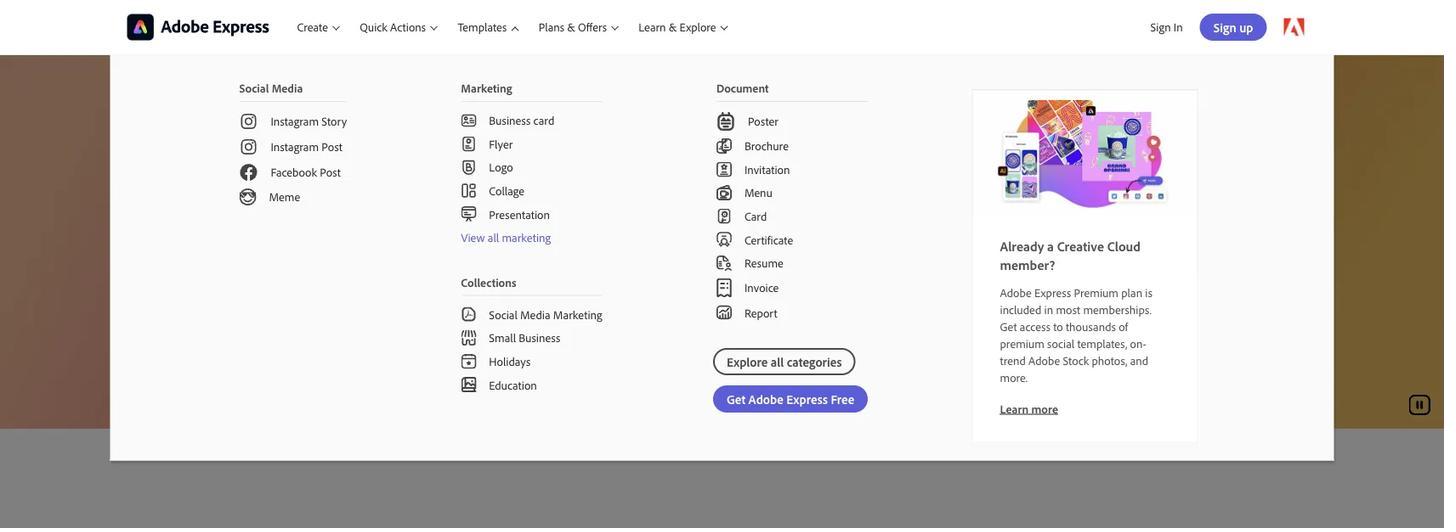 Task type: describe. For each thing, give the bounding box(es) containing it.
report link
[[689, 301, 895, 325]]

posters icon image
[[717, 112, 735, 131]]

learn more link
[[1000, 402, 1058, 417]]

instagram for instagram post
[[271, 140, 319, 154]]

instagram for instagram story
[[271, 114, 319, 129]]

instagram post
[[271, 140, 343, 154]]

easier.
[[550, 247, 587, 264]]

create easier. dream bigger.
[[510, 247, 670, 264]]

resume link
[[689, 252, 895, 275]]

0 horizontal spatial marketing
[[461, 81, 512, 96]]

already a creative cloud member?
[[1000, 238, 1141, 273]]

poster
[[748, 114, 779, 129]]

in
[[1174, 20, 1183, 34]]

actions
[[390, 20, 426, 35]]

menu icon image
[[717, 185, 732, 201]]

access
[[1020, 319, 1051, 334]]

pause video image
[[1409, 395, 1431, 416]]

certificate link
[[689, 228, 895, 252]]

logo
[[489, 160, 513, 175]]

social media marketing link
[[434, 296, 630, 327]]

meme link
[[212, 185, 374, 209]]

plans & offers button
[[529, 0, 629, 54]]

learn more
[[1000, 402, 1058, 417]]

cloud
[[1108, 238, 1141, 255]]

facebook post
[[271, 165, 341, 180]]

report icon image
[[717, 305, 732, 321]]

plans
[[539, 20, 565, 35]]

logo link
[[434, 156, 630, 179]]

logo icon image for social media marketing
[[461, 307, 476, 323]]

report
[[745, 305, 777, 320]]

a
[[1047, 238, 1054, 255]]

learn for learn more
[[1000, 402, 1029, 417]]

business card
[[489, 113, 554, 128]]

up.
[[261, 148, 337, 212]]

templates,
[[1078, 336, 1128, 351]]

create for create
[[297, 20, 328, 35]]

collections
[[461, 275, 517, 290]]

learn for learn & explore
[[639, 20, 666, 35]]

and
[[1130, 353, 1149, 368]]

memberships.
[[1083, 302, 1152, 317]]

logo icon image for logo
[[461, 160, 476, 175]]

business card link
[[434, 102, 630, 132]]

1 vertical spatial business
[[519, 331, 561, 346]]

view all marketing
[[461, 230, 551, 245]]

thousands
[[1066, 319, 1116, 334]]

to
[[1054, 319, 1063, 334]]

get
[[1000, 319, 1017, 334]]

card link
[[689, 205, 895, 228]]

dream
[[590, 247, 629, 264]]

collage link
[[434, 179, 630, 203]]

facebook post link
[[212, 160, 374, 185]]

offers
[[578, 20, 607, 35]]

social
[[1048, 336, 1075, 351]]

invitation
[[745, 162, 790, 177]]

instagram icon image for instagram post
[[239, 138, 258, 156]]

more.
[[1000, 370, 1028, 385]]

view all marketing link
[[434, 226, 630, 250]]

resume
[[745, 256, 784, 271]]

menu
[[745, 185, 773, 200]]

story
[[322, 114, 347, 129]]

adobe express image
[[973, 90, 1197, 216]]

already a creative cloud member? group
[[110, 54, 1334, 461]]

presentation icon image
[[461, 207, 476, 222]]

adobe express level up.
[[127, 102, 337, 212]]

post for facebook post
[[320, 165, 341, 180]]

brochure
[[745, 139, 789, 153]]

in
[[1044, 302, 1054, 317]]

view
[[461, 230, 485, 245]]

express for premium
[[1035, 285, 1071, 300]]

photos,
[[1092, 353, 1128, 368]]

meme icon image
[[239, 189, 256, 206]]

card
[[534, 113, 554, 128]]

collage
[[489, 183, 525, 198]]

invoice link
[[689, 275, 895, 301]]

adobe logo image
[[1284, 18, 1305, 36]]

learn & explore button
[[629, 0, 738, 54]]

creative
[[1057, 238, 1104, 255]]

2 vertical spatial adobe
[[1029, 353, 1060, 368]]

plan
[[1122, 285, 1143, 300]]

templates button
[[448, 0, 529, 54]]

already
[[1000, 238, 1044, 255]]

certificate
[[745, 232, 793, 247]]

0 vertical spatial business
[[489, 113, 531, 128]]

invitation link
[[689, 158, 895, 181]]



Task type: vqa. For each thing, say whether or not it's contained in the screenshot.
FLYER
yes



Task type: locate. For each thing, give the bounding box(es) containing it.
trend
[[1000, 353, 1026, 368]]

adobe up included
[[1000, 285, 1032, 300]]

adobe down social
[[1029, 353, 1060, 368]]

instagram up facebook
[[271, 140, 319, 154]]

brochure link
[[689, 134, 895, 158]]

express
[[218, 102, 318, 141], [1035, 285, 1071, 300]]

0 horizontal spatial create
[[297, 20, 328, 35]]

explore
[[680, 20, 716, 35]]

1 vertical spatial create
[[510, 247, 547, 264]]

logo icon image inside the social media marketing link
[[461, 307, 476, 323]]

meme
[[269, 190, 300, 205]]

of
[[1119, 319, 1128, 334]]

& right plans
[[567, 20, 575, 35]]

1 instagram from the top
[[271, 114, 319, 129]]

1 vertical spatial media
[[520, 307, 551, 322]]

create
[[297, 20, 328, 35], [510, 247, 547, 264]]

on-
[[1130, 336, 1147, 351]]

premium
[[1074, 285, 1119, 300]]

1 vertical spatial express
[[1035, 285, 1071, 300]]

logo icon image inside the logo link
[[461, 160, 476, 175]]

adobe for level
[[127, 102, 211, 141]]

facebook
[[271, 165, 317, 180]]

express for level
[[218, 102, 318, 141]]

facebook icon image
[[239, 163, 258, 182]]

plans & offers
[[539, 20, 607, 35]]

quick
[[360, 20, 387, 35]]

member?
[[1000, 256, 1055, 273]]

logo icon image left education
[[461, 378, 476, 393]]

marketing up 'business card icon'
[[461, 81, 512, 96]]

0 vertical spatial instagram
[[271, 114, 319, 129]]

invitation icon image
[[717, 162, 732, 177]]

sign in
[[1151, 20, 1183, 34]]

presentation
[[489, 207, 550, 222]]

4 logo icon image from the top
[[461, 354, 476, 369]]

0 vertical spatial create
[[297, 20, 328, 35]]

0 horizontal spatial learn
[[639, 20, 666, 35]]

small business
[[489, 331, 561, 346]]

poster link
[[689, 102, 895, 134]]

logo icon image down collections
[[461, 307, 476, 323]]

logo icon image left small
[[461, 331, 476, 346]]

2 logo icon image from the top
[[461, 307, 476, 323]]

create inside popup button
[[297, 20, 328, 35]]

1 horizontal spatial express
[[1035, 285, 1071, 300]]

marketing up small business link
[[553, 307, 602, 322]]

instagram icon image inside instagram post link
[[239, 138, 258, 156]]

0 vertical spatial instagram icon image
[[239, 112, 258, 131]]

logo icon image inside small business link
[[461, 331, 476, 346]]

learn left explore
[[639, 20, 666, 35]]

sign in button
[[1147, 13, 1187, 42]]

holidays link
[[434, 350, 630, 374]]

quick actions
[[360, 20, 426, 35]]

post for instagram post
[[322, 140, 343, 154]]

adobe inside adobe express level up.
[[127, 102, 211, 141]]

small business link
[[434, 327, 630, 350]]

education
[[489, 378, 537, 393]]

0 vertical spatial learn
[[639, 20, 666, 35]]

1 logo icon image from the top
[[461, 160, 476, 175]]

social up instagram story link
[[239, 81, 269, 96]]

1 horizontal spatial media
[[520, 307, 551, 322]]

bigger.
[[632, 247, 670, 264]]

business
[[489, 113, 531, 128], [519, 331, 561, 346]]

social for social media
[[239, 81, 269, 96]]

social media marketing
[[489, 307, 602, 322]]

logo icon image for education
[[461, 378, 476, 393]]

level
[[127, 148, 249, 212]]

2 instagram icon image from the top
[[239, 138, 258, 156]]

learn & explore
[[639, 20, 716, 35]]

marketing
[[461, 81, 512, 96], [553, 307, 602, 322]]

& for learn
[[669, 20, 677, 35]]

instagram post link
[[212, 134, 374, 160]]

menu link
[[689, 181, 895, 205]]

& for plans
[[567, 20, 575, 35]]

2 & from the left
[[669, 20, 677, 35]]

included
[[1000, 302, 1042, 317]]

social media
[[239, 81, 303, 96]]

1 horizontal spatial &
[[669, 20, 677, 35]]

marketing
[[502, 230, 551, 245]]

0 vertical spatial adobe
[[127, 102, 211, 141]]

create down marketing
[[510, 247, 547, 264]]

adobe, inc. image
[[127, 14, 270, 40]]

more
[[1032, 402, 1058, 417]]

logo icon image inside education link
[[461, 378, 476, 393]]

instagram icon image down social media
[[239, 112, 258, 131]]

brochure icon image
[[717, 138, 732, 154]]

flyer icon image
[[461, 136, 476, 152]]

media for social media marketing
[[520, 307, 551, 322]]

1 vertical spatial adobe
[[1000, 285, 1032, 300]]

5 logo icon image from the top
[[461, 378, 476, 393]]

learn left more
[[1000, 402, 1029, 417]]

0 vertical spatial media
[[272, 81, 303, 96]]

create for create easier. dream bigger.
[[510, 247, 547, 264]]

1 vertical spatial marketing
[[553, 307, 602, 322]]

holidays
[[489, 354, 531, 369]]

logo icon image inside holidays link
[[461, 354, 476, 369]]

adobe up level
[[127, 102, 211, 141]]

templates
[[458, 20, 507, 35]]

1 instagram icon image from the top
[[239, 112, 258, 131]]

adobe for premium
[[1000, 285, 1032, 300]]

education link
[[434, 374, 630, 397]]

& left explore
[[669, 20, 677, 35]]

flyer
[[489, 137, 513, 151]]

greeting card icon image
[[717, 209, 732, 224]]

create button
[[287, 0, 350, 54]]

0 vertical spatial social
[[239, 81, 269, 96]]

logo icon image
[[461, 160, 476, 175], [461, 307, 476, 323], [461, 331, 476, 346], [461, 354, 476, 369], [461, 378, 476, 393]]

instagram icon image
[[239, 112, 258, 131], [239, 138, 258, 156]]

social
[[239, 81, 269, 96], [489, 307, 518, 322]]

post down "instagram post"
[[320, 165, 341, 180]]

small
[[489, 331, 516, 346]]

1 vertical spatial instagram
[[271, 140, 319, 154]]

0 horizontal spatial express
[[218, 102, 318, 141]]

express inside adobe express level up.
[[218, 102, 318, 141]]

learn inside dropdown button
[[639, 20, 666, 35]]

learn inside already a creative cloud member? group
[[1000, 402, 1029, 417]]

0 horizontal spatial media
[[272, 81, 303, 96]]

media up small business link
[[520, 307, 551, 322]]

invoice icon image
[[717, 278, 732, 298]]

0 horizontal spatial &
[[567, 20, 575, 35]]

1 & from the left
[[567, 20, 575, 35]]

adobe
[[127, 102, 211, 141], [1000, 285, 1032, 300], [1029, 353, 1060, 368]]

flyer link
[[434, 132, 630, 156]]

business card icon image
[[461, 113, 476, 128]]

&
[[567, 20, 575, 35], [669, 20, 677, 35]]

0 vertical spatial express
[[218, 102, 318, 141]]

express down social media
[[218, 102, 318, 141]]

post inside 'link'
[[320, 165, 341, 180]]

create left quick in the top of the page
[[297, 20, 328, 35]]

instagram story
[[271, 114, 347, 129]]

resume icon image
[[717, 256, 732, 271]]

1 vertical spatial post
[[320, 165, 341, 180]]

1 vertical spatial learn
[[1000, 402, 1029, 417]]

1 vertical spatial instagram icon image
[[239, 138, 258, 156]]

invoice
[[745, 281, 779, 296]]

document
[[717, 81, 769, 96]]

all
[[488, 230, 499, 245]]

3 logo icon image from the top
[[461, 331, 476, 346]]

collage icon image
[[461, 183, 476, 199]]

1 horizontal spatial create
[[510, 247, 547, 264]]

social for social media marketing
[[489, 307, 518, 322]]

express up in
[[1035, 285, 1071, 300]]

social up small
[[489, 307, 518, 322]]

is
[[1145, 285, 1153, 300]]

& inside popup button
[[567, 20, 575, 35]]

0 vertical spatial post
[[322, 140, 343, 154]]

media
[[272, 81, 303, 96], [520, 307, 551, 322]]

business down social media marketing
[[519, 331, 561, 346]]

logo icon image for small business
[[461, 331, 476, 346]]

instagram story link
[[212, 102, 374, 134]]

media up instagram story link
[[272, 81, 303, 96]]

adobe express premium plan is included in most memberships. get access to thousands of premium social templates, on- trend adobe stock photos, and more.
[[1000, 285, 1153, 385]]

premium
[[1000, 336, 1045, 351]]

express inside 'adobe express premium plan is included in most memberships. get access to thousands of premium social templates, on- trend adobe stock photos, and more.'
[[1035, 285, 1071, 300]]

post down story
[[322, 140, 343, 154]]

banner icon image
[[717, 232, 732, 248]]

1 horizontal spatial social
[[489, 307, 518, 322]]

& inside dropdown button
[[669, 20, 677, 35]]

2 instagram from the top
[[271, 140, 319, 154]]

business up flyer
[[489, 113, 531, 128]]

instagram icon image inside instagram story link
[[239, 112, 258, 131]]

0 vertical spatial marketing
[[461, 81, 512, 96]]

1 horizontal spatial marketing
[[553, 307, 602, 322]]

quick actions button
[[350, 0, 448, 54]]

instagram icon image up facebook icon
[[239, 138, 258, 156]]

1 horizontal spatial learn
[[1000, 402, 1029, 417]]

logo icon image left holidays
[[461, 354, 476, 369]]

logo icon image down flyer icon
[[461, 160, 476, 175]]

logo icon image for holidays
[[461, 354, 476, 369]]

media for social media
[[272, 81, 303, 96]]

1 vertical spatial social
[[489, 307, 518, 322]]

marketing inside the social media marketing link
[[553, 307, 602, 322]]

sign
[[1151, 20, 1171, 34]]

instagram up instagram post link
[[271, 114, 319, 129]]

most
[[1056, 302, 1081, 317]]

stock
[[1063, 353, 1089, 368]]

0 horizontal spatial social
[[239, 81, 269, 96]]

instagram icon image for instagram story
[[239, 112, 258, 131]]



